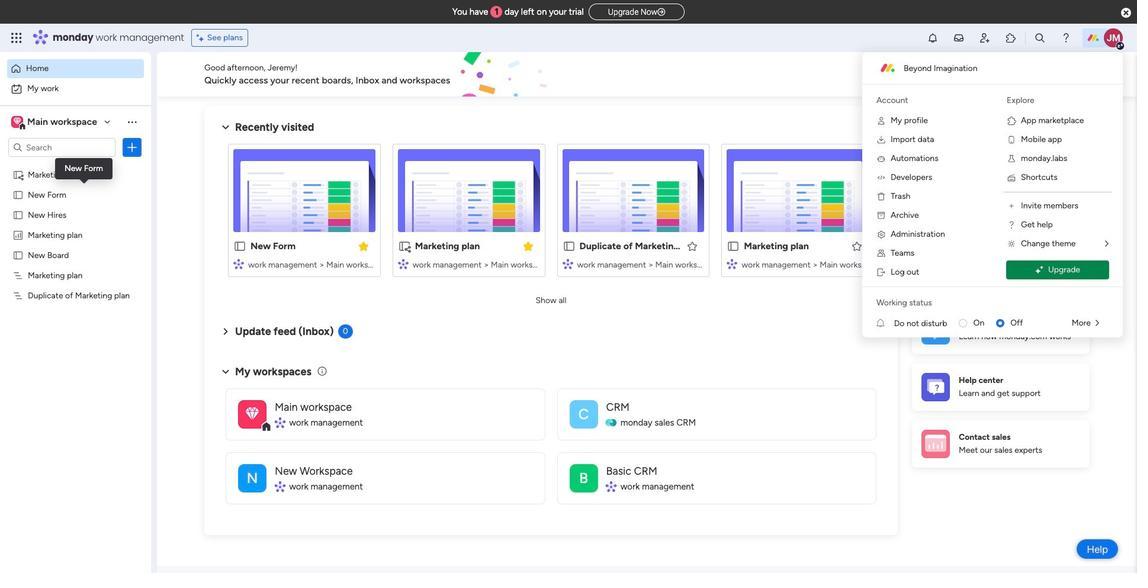 Task type: describe. For each thing, give the bounding box(es) containing it.
help center element
[[912, 363, 1090, 411]]

close my workspaces image
[[219, 365, 233, 379]]

public board image
[[12, 249, 24, 261]]

0 element
[[338, 325, 353, 339]]

automations image
[[877, 154, 886, 164]]

invite members image
[[1007, 201, 1017, 211]]

1 horizontal spatial list arrow image
[[1106, 240, 1109, 248]]

2 remove from favorites image from the left
[[522, 240, 534, 252]]

search everything image
[[1034, 32, 1046, 44]]

1 vertical spatial option
[[7, 79, 144, 98]]

jeremy miller image
[[1104, 28, 1123, 47]]

quick search results list box
[[219, 134, 884, 292]]

2 add to favorites image from the left
[[851, 240, 863, 252]]

mobile app image
[[1007, 135, 1017, 145]]

1 add to favorites image from the left
[[687, 240, 699, 252]]

0 vertical spatial option
[[7, 59, 144, 78]]

workspace options image
[[126, 116, 138, 128]]

change theme image
[[1007, 239, 1017, 249]]

component image
[[563, 259, 573, 269]]

help image
[[1061, 32, 1072, 44]]

component image
[[606, 482, 617, 492]]

dapulse close image
[[1122, 7, 1132, 19]]

log out image
[[877, 268, 886, 277]]

monday.labs image
[[1007, 154, 1017, 164]]

v2 user feedback image
[[922, 68, 931, 81]]

contact sales element
[[912, 420, 1090, 468]]

open update feed (inbox) image
[[219, 325, 233, 339]]

monday marketplace image
[[1005, 32, 1017, 44]]

teams image
[[877, 249, 886, 258]]

close recently visited image
[[219, 120, 233, 134]]

invite members image
[[979, 32, 991, 44]]

templates image image
[[923, 113, 1080, 195]]

shareable board image
[[12, 169, 24, 180]]



Task type: locate. For each thing, give the bounding box(es) containing it.
archive image
[[877, 211, 886, 220]]

select product image
[[11, 32, 23, 44]]

update feed image
[[953, 32, 965, 44]]

workspace image
[[238, 400, 267, 429], [570, 400, 598, 429], [245, 404, 259, 425], [238, 464, 267, 493]]

my profile image
[[877, 116, 886, 126]]

public dashboard image
[[12, 229, 24, 241]]

upgrade stars new image
[[1036, 266, 1044, 275]]

1 horizontal spatial remove from favorites image
[[522, 240, 534, 252]]

0 vertical spatial list arrow image
[[1106, 240, 1109, 248]]

Search in workspace field
[[25, 141, 99, 154]]

2 vertical spatial option
[[0, 164, 151, 166]]

list box
[[0, 162, 151, 465]]

getting started element
[[912, 307, 1090, 354]]

0 horizontal spatial add to favorites image
[[687, 240, 699, 252]]

1 vertical spatial list arrow image
[[1096, 319, 1100, 328]]

see plans image
[[197, 31, 207, 44]]

shareable board image
[[398, 240, 411, 253]]

v2 surfce notifications image
[[877, 317, 894, 330]]

workspace selection element
[[11, 115, 99, 130]]

dapulse rightstroke image
[[658, 8, 665, 17]]

options image
[[126, 142, 138, 153]]

public board image
[[12, 189, 24, 200], [12, 209, 24, 220], [233, 240, 246, 253], [563, 240, 576, 253], [727, 240, 740, 253]]

list arrow image
[[1106, 240, 1109, 248], [1096, 319, 1100, 328]]

add to favorites image
[[687, 240, 699, 252], [851, 240, 863, 252]]

developers image
[[877, 173, 886, 182]]

import data image
[[877, 135, 886, 145]]

notifications image
[[927, 32, 939, 44]]

workspace image
[[11, 116, 23, 129], [13, 116, 21, 129], [570, 464, 598, 493]]

0 horizontal spatial remove from favorites image
[[358, 240, 370, 252]]

trash image
[[877, 192, 886, 201]]

administration image
[[877, 230, 886, 239]]

get help image
[[1007, 220, 1017, 230]]

option
[[7, 59, 144, 78], [7, 79, 144, 98], [0, 164, 151, 166]]

remove from favorites image
[[358, 240, 370, 252], [522, 240, 534, 252]]

shortcuts image
[[1007, 173, 1017, 182]]

1 horizontal spatial add to favorites image
[[851, 240, 863, 252]]

0 horizontal spatial list arrow image
[[1096, 319, 1100, 328]]

1 remove from favorites image from the left
[[358, 240, 370, 252]]



Task type: vqa. For each thing, say whether or not it's contained in the screenshot.
the right the access
no



